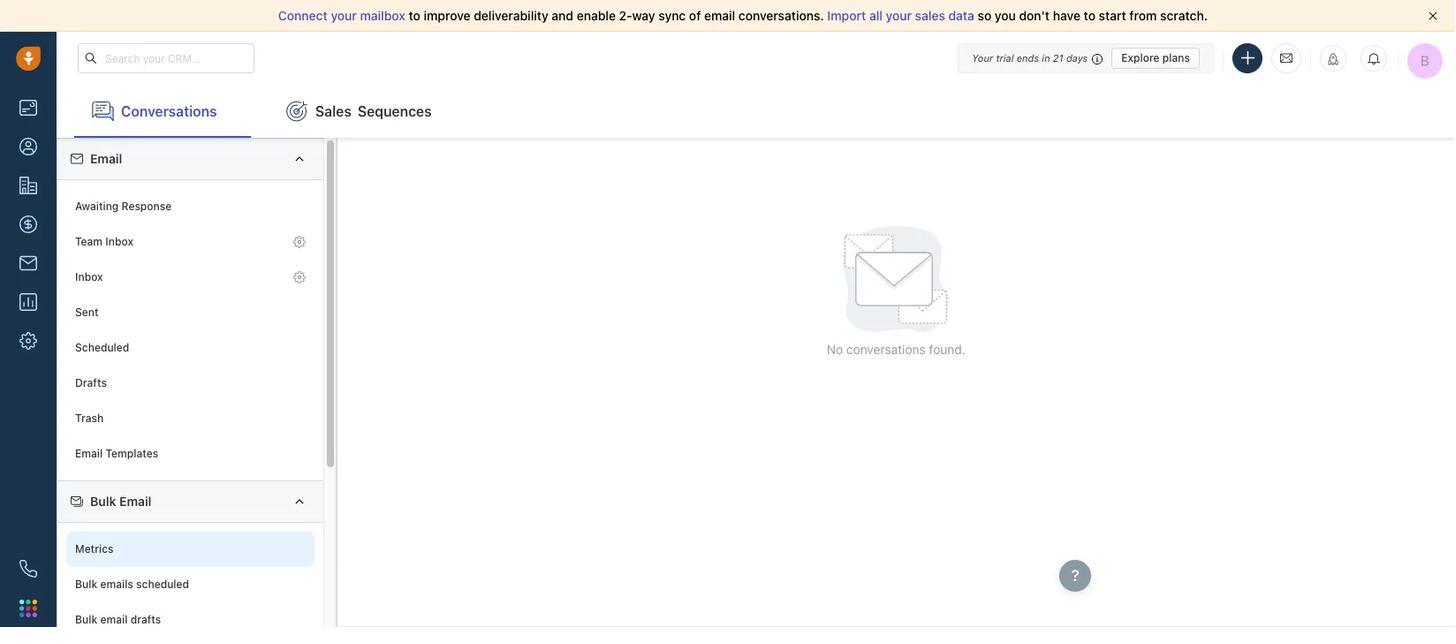 Task type: locate. For each thing, give the bounding box(es) containing it.
enable
[[577, 8, 616, 23]]

to
[[409, 8, 421, 23], [1084, 8, 1096, 23]]

inbox
[[105, 235, 133, 249], [75, 271, 103, 284]]

to left start
[[1084, 8, 1096, 23]]

templates
[[106, 448, 158, 461]]

way
[[632, 8, 655, 23]]

0 horizontal spatial inbox
[[75, 271, 103, 284]]

trial
[[996, 52, 1014, 63]]

plans
[[1163, 51, 1190, 64]]

you
[[995, 8, 1016, 23]]

email
[[704, 8, 736, 23], [100, 614, 128, 627]]

0 horizontal spatial your
[[331, 8, 357, 23]]

inbox down team
[[75, 271, 103, 284]]

awaiting
[[75, 200, 119, 213]]

your left mailbox
[[331, 8, 357, 23]]

email
[[90, 151, 122, 166], [75, 448, 103, 461], [119, 494, 152, 509]]

conversations.
[[739, 8, 824, 23]]

found.
[[929, 342, 966, 357]]

email up awaiting
[[90, 151, 122, 166]]

sales sequences
[[315, 103, 432, 119]]

data
[[949, 8, 975, 23]]

start
[[1099, 8, 1127, 23]]

bulk up metrics
[[90, 494, 116, 509]]

phone image
[[19, 560, 37, 578]]

email left drafts on the left bottom of page
[[100, 614, 128, 627]]

email right of
[[704, 8, 736, 23]]

bulk email
[[90, 494, 152, 509]]

freshworks switcher image
[[19, 600, 37, 618]]

connect
[[278, 8, 328, 23]]

import all your sales data link
[[828, 8, 978, 23]]

bulk down bulk emails scheduled
[[75, 614, 97, 627]]

email down trash
[[75, 448, 103, 461]]

conversations
[[847, 342, 926, 357]]

0 horizontal spatial to
[[409, 8, 421, 23]]

to right mailbox
[[409, 8, 421, 23]]

sales
[[315, 103, 352, 119]]

1 vertical spatial inbox
[[75, 271, 103, 284]]

email inside bulk email drafts link
[[100, 614, 128, 627]]

inbox right team
[[105, 235, 133, 249]]

bulk
[[90, 494, 116, 509], [75, 578, 97, 592], [75, 614, 97, 627]]

connect your mailbox to improve deliverability and enable 2-way sync of email conversations. import all your sales data so you don't have to start from scratch.
[[278, 8, 1208, 23]]

and
[[552, 8, 574, 23]]

your right all
[[886, 8, 912, 23]]

days
[[1067, 52, 1088, 63]]

metrics link
[[66, 532, 314, 567]]

1 vertical spatial bulk
[[75, 578, 97, 592]]

0 vertical spatial inbox
[[105, 235, 133, 249]]

1 vertical spatial email
[[100, 614, 128, 627]]

1 vertical spatial email
[[75, 448, 103, 461]]

email down 'templates'
[[119, 494, 152, 509]]

explore
[[1122, 51, 1160, 64]]

email templates
[[75, 448, 158, 461]]

1 horizontal spatial your
[[886, 8, 912, 23]]

your
[[331, 8, 357, 23], [886, 8, 912, 23]]

bulk email drafts link
[[66, 603, 314, 627]]

scheduled link
[[66, 331, 314, 366]]

2 your from the left
[[886, 8, 912, 23]]

no
[[827, 342, 843, 357]]

drafts
[[75, 377, 107, 390]]

email for email templates
[[75, 448, 103, 461]]

0 vertical spatial email
[[90, 151, 122, 166]]

your
[[972, 52, 994, 63]]

1 your from the left
[[331, 8, 357, 23]]

bulk left emails
[[75, 578, 97, 592]]

metrics
[[75, 543, 114, 556]]

all
[[870, 8, 883, 23]]

1 horizontal spatial email
[[704, 8, 736, 23]]

2 vertical spatial email
[[119, 494, 152, 509]]

1 horizontal spatial to
[[1084, 8, 1096, 23]]

0 horizontal spatial email
[[100, 614, 128, 627]]

2 vertical spatial bulk
[[75, 614, 97, 627]]

don't
[[1019, 8, 1050, 23]]

team
[[75, 235, 103, 249]]

sequences
[[358, 103, 432, 119]]

response
[[122, 200, 172, 213]]

1 horizontal spatial inbox
[[105, 235, 133, 249]]

of
[[689, 8, 701, 23]]

sales
[[915, 8, 945, 23]]

tab list
[[57, 85, 1456, 138]]

awaiting response
[[75, 200, 172, 213]]

bulk email drafts
[[75, 614, 161, 627]]

0 vertical spatial bulk
[[90, 494, 116, 509]]



Task type: vqa. For each thing, say whether or not it's contained in the screenshot.
to to the left
yes



Task type: describe. For each thing, give the bounding box(es) containing it.
team inbox
[[75, 235, 133, 249]]

so
[[978, 8, 992, 23]]

inbox inside team inbox 'link'
[[105, 235, 133, 249]]

2 to from the left
[[1084, 8, 1096, 23]]

no conversations found.
[[827, 342, 966, 357]]

sync
[[659, 8, 686, 23]]

inbox inside inbox link
[[75, 271, 103, 284]]

inbox link
[[66, 260, 314, 295]]

from
[[1130, 8, 1157, 23]]

explore plans link
[[1112, 47, 1200, 68]]

bulk for bulk email drafts
[[75, 614, 97, 627]]

drafts
[[130, 614, 161, 627]]

explore plans
[[1122, 51, 1190, 64]]

trash
[[75, 412, 104, 425]]

close image
[[1429, 11, 1438, 20]]

0 vertical spatial email
[[704, 8, 736, 23]]

awaiting response link
[[66, 189, 314, 224]]

phone element
[[11, 551, 46, 587]]

email for email
[[90, 151, 122, 166]]

sent
[[75, 306, 99, 319]]

trash link
[[66, 401, 314, 437]]

what's new image
[[1327, 53, 1340, 65]]

scheduled
[[75, 341, 129, 355]]

email templates link
[[66, 437, 314, 472]]

scheduled
[[136, 578, 189, 592]]

bulk emails scheduled
[[75, 578, 189, 592]]

your trial ends in 21 days
[[972, 52, 1088, 63]]

deliverability
[[474, 8, 549, 23]]

conversations link
[[74, 85, 251, 138]]

have
[[1053, 8, 1081, 23]]

sales sequences link
[[269, 85, 450, 138]]

emails
[[100, 578, 133, 592]]

improve
[[424, 8, 471, 23]]

in
[[1042, 52, 1050, 63]]

bulk for bulk emails scheduled
[[75, 578, 97, 592]]

connect your mailbox link
[[278, 8, 409, 23]]

tab list containing conversations
[[57, 85, 1456, 138]]

bulk for bulk email
[[90, 494, 116, 509]]

21
[[1053, 52, 1064, 63]]

send email image
[[1281, 51, 1293, 66]]

conversations
[[121, 103, 217, 119]]

sent link
[[66, 295, 314, 331]]

bulk emails scheduled link
[[66, 567, 314, 603]]

2-
[[619, 8, 632, 23]]

drafts link
[[66, 366, 314, 401]]

ends
[[1017, 52, 1039, 63]]

mailbox
[[360, 8, 405, 23]]

Search your CRM... text field
[[78, 43, 255, 73]]

import
[[828, 8, 866, 23]]

team inbox link
[[66, 224, 314, 260]]

1 to from the left
[[409, 8, 421, 23]]

scratch.
[[1160, 8, 1208, 23]]



